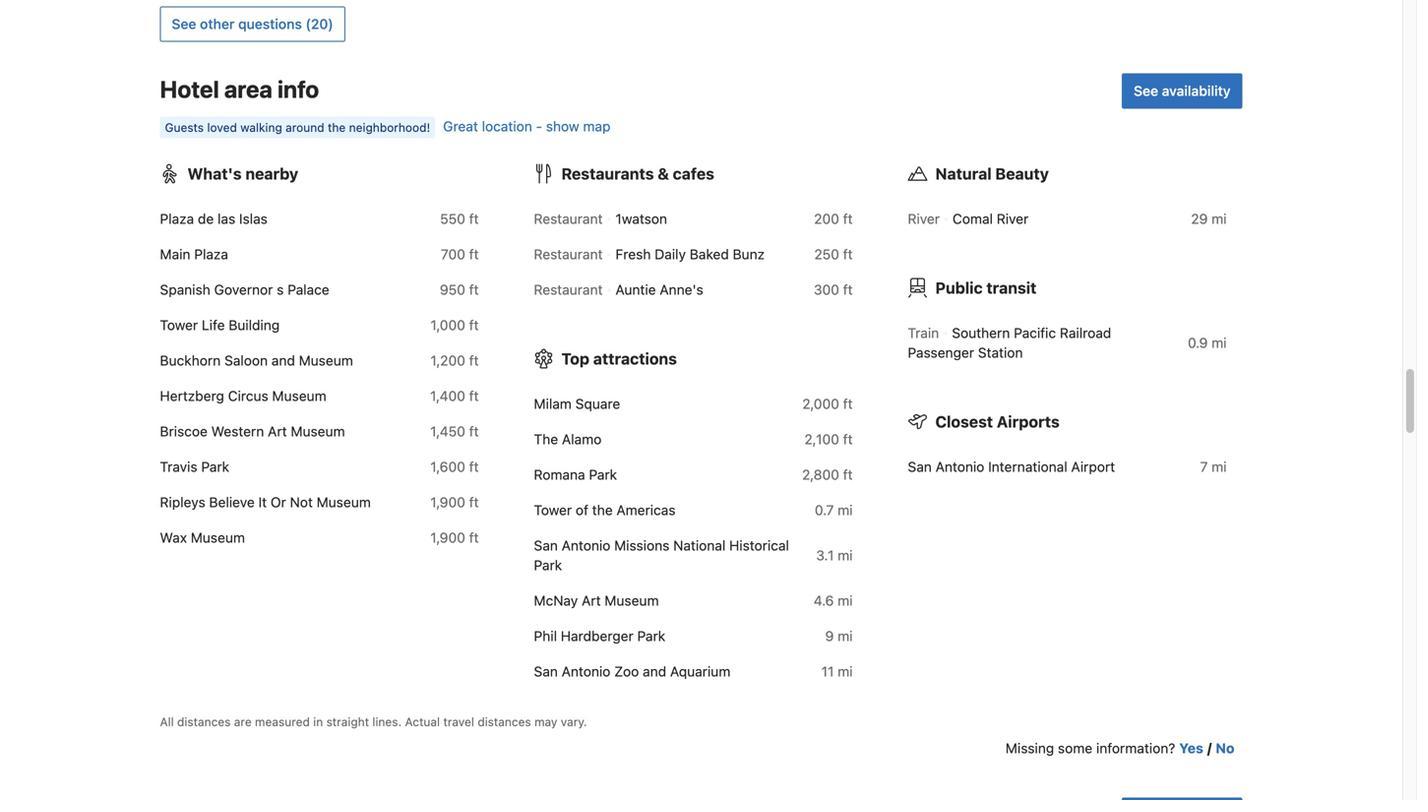 Task type: vqa. For each thing, say whether or not it's contained in the screenshot.
the topmost Plaza
yes



Task type: describe. For each thing, give the bounding box(es) containing it.
550
[[440, 211, 465, 227]]

200
[[814, 211, 839, 227]]

comal river
[[953, 211, 1029, 227]]

2,000
[[802, 396, 839, 412]]

ft for plaza de las islas
[[469, 211, 479, 227]]

ft for travis park
[[469, 459, 479, 475]]

hertzberg
[[160, 388, 224, 404]]

1,900 ft for wax museum
[[430, 529, 479, 546]]

see for see availability
[[1134, 83, 1158, 99]]

mi for 9 mi
[[838, 628, 853, 644]]

ft for buckhorn saloon and museum
[[469, 352, 479, 368]]

availability
[[1162, 83, 1231, 99]]

tower for top attractions
[[534, 502, 572, 518]]

0 vertical spatial art
[[268, 423, 287, 439]]

1,900 ft for ripleys believe it or not museum
[[430, 494, 479, 510]]

buckhorn saloon and museum
[[160, 352, 353, 368]]

auntie
[[616, 281, 656, 298]]

&
[[658, 164, 669, 183]]

250 ft
[[814, 246, 853, 262]]

/
[[1207, 740, 1212, 756]]

islas
[[239, 211, 268, 227]]

natural
[[935, 164, 992, 183]]

missing
[[1006, 740, 1054, 756]]

natural beauty
[[935, 164, 1049, 183]]

1 vertical spatial and
[[643, 663, 666, 679]]

may
[[534, 715, 557, 729]]

300 ft
[[814, 281, 853, 298]]

2,100 ft
[[805, 431, 853, 447]]

fresh daily baked bunz
[[616, 246, 765, 262]]

0.7 mi
[[815, 502, 853, 518]]

san for san antonio missions national historical park
[[534, 537, 558, 553]]

park up the tower of the americas
[[589, 466, 617, 483]]

wax museum
[[160, 529, 245, 546]]

1,900 for ripleys believe it or not museum
[[430, 494, 465, 510]]

milam
[[534, 396, 572, 412]]

southern
[[952, 325, 1010, 341]]

baked
[[690, 246, 729, 262]]

1 horizontal spatial art
[[582, 592, 601, 609]]

2 river from the left
[[997, 211, 1029, 227]]

missing some information? yes / no
[[1006, 740, 1235, 756]]

ft for briscoe western art museum
[[469, 423, 479, 439]]

cafes
[[673, 164, 714, 183]]

1,900 for wax museum
[[430, 529, 465, 546]]

restaurant for auntie
[[534, 281, 603, 298]]

governor
[[214, 281, 273, 298]]

1 vertical spatial the
[[592, 502, 613, 518]]

life
[[202, 317, 225, 333]]

san antonio international airport
[[908, 459, 1115, 475]]

1,000
[[430, 317, 465, 333]]

park up san antonio zoo and aquarium
[[637, 628, 666, 644]]

29 mi
[[1191, 211, 1227, 227]]

vary.
[[561, 715, 587, 729]]

building
[[229, 317, 280, 333]]

museum right 'not'
[[317, 494, 371, 510]]

closest
[[935, 412, 993, 431]]

airport
[[1071, 459, 1115, 475]]

travis
[[160, 459, 197, 475]]

yes
[[1179, 740, 1204, 756]]

1 restaurant from the top
[[534, 211, 603, 227]]

mi for 0.7 mi
[[838, 502, 853, 518]]

1watson
[[616, 211, 667, 227]]

0.9
[[1188, 335, 1208, 351]]

top
[[561, 349, 589, 368]]

wax
[[160, 529, 187, 546]]

ft for hertzberg circus museum
[[469, 388, 479, 404]]

1,200 ft
[[431, 352, 479, 368]]

airports
[[997, 412, 1060, 431]]

ft for spanish governor s palace
[[469, 281, 479, 298]]

americas
[[617, 502, 676, 518]]

1,600
[[430, 459, 465, 475]]

mi for 29 mi
[[1212, 211, 1227, 227]]

0 horizontal spatial and
[[271, 352, 295, 368]]

questions
[[238, 16, 302, 32]]

historical
[[729, 537, 789, 553]]

what's nearby
[[187, 164, 298, 183]]

29
[[1191, 211, 1208, 227]]

or
[[271, 494, 286, 510]]

western
[[211, 423, 264, 439]]

550 ft
[[440, 211, 479, 227]]

no
[[1216, 740, 1235, 756]]

4.6
[[814, 592, 834, 609]]

phil hardberger park
[[534, 628, 666, 644]]

1,450
[[430, 423, 465, 439]]

attractions
[[593, 349, 677, 368]]

it
[[258, 494, 267, 510]]

spanish
[[160, 281, 210, 298]]

not
[[290, 494, 313, 510]]

hotel area info
[[160, 75, 319, 103]]

briscoe
[[160, 423, 208, 439]]

antonio for zoo
[[562, 663, 611, 679]]

1,400
[[430, 388, 465, 404]]

beauty
[[995, 164, 1049, 183]]

museum down 'believe' at the left bottom of the page
[[191, 529, 245, 546]]

ft for ripleys believe it or not museum
[[469, 494, 479, 510]]

information?
[[1096, 740, 1175, 756]]

1 river from the left
[[908, 211, 940, 227]]

anne's
[[660, 281, 703, 298]]

san for san antonio zoo and aquarium
[[534, 663, 558, 679]]

ripleys believe it or not museum
[[160, 494, 371, 510]]

walking
[[240, 120, 282, 134]]

railroad
[[1060, 325, 1111, 341]]

700 ft
[[441, 246, 479, 262]]

tower life building
[[160, 317, 280, 333]]

great location - show map link
[[443, 118, 611, 134]]

circus
[[228, 388, 268, 404]]

ft for milam square
[[843, 396, 853, 412]]

hardberger
[[561, 628, 634, 644]]

1,400 ft
[[430, 388, 479, 404]]

see other questions (20)
[[172, 16, 333, 32]]

1 distances from the left
[[177, 715, 231, 729]]

travis park
[[160, 459, 229, 475]]

national
[[673, 537, 726, 553]]

auntie anne's
[[616, 281, 703, 298]]



Task type: locate. For each thing, give the bounding box(es) containing it.
0 vertical spatial restaurant
[[534, 211, 603, 227]]

briscoe western art museum
[[160, 423, 345, 439]]

mi for 4.6 mi
[[838, 592, 853, 609]]

2 vertical spatial san
[[534, 663, 558, 679]]

see for see other questions (20)
[[172, 16, 196, 32]]

are
[[234, 715, 252, 729]]

tower left of in the bottom left of the page
[[534, 502, 572, 518]]

1 vertical spatial see
[[1134, 83, 1158, 99]]

2,800 ft
[[802, 466, 853, 483]]

bunz
[[733, 246, 765, 262]]

4.6 mi
[[814, 592, 853, 609]]

1 horizontal spatial and
[[643, 663, 666, 679]]

see left availability
[[1134, 83, 1158, 99]]

1 vertical spatial art
[[582, 592, 601, 609]]

restaurants & cafes
[[561, 164, 714, 183]]

antonio for international
[[936, 459, 985, 475]]

show
[[546, 118, 579, 134]]

mi right "11" at the bottom right of page
[[838, 663, 853, 679]]

guests loved walking around the neighborhood!
[[165, 120, 430, 134]]

aquarium
[[670, 663, 731, 679]]

1 vertical spatial antonio
[[562, 537, 611, 553]]

0 horizontal spatial tower
[[160, 317, 198, 333]]

ft for main plaza
[[469, 246, 479, 262]]

museum down palace
[[299, 352, 353, 368]]

antonio down of in the bottom left of the page
[[562, 537, 611, 553]]

0 horizontal spatial river
[[908, 211, 940, 227]]

1 vertical spatial tower
[[534, 502, 572, 518]]

art right the mcnay
[[582, 592, 601, 609]]

3.1 mi
[[816, 547, 853, 563]]

museum right circus
[[272, 388, 326, 404]]

straight
[[326, 715, 369, 729]]

river left comal
[[908, 211, 940, 227]]

1 horizontal spatial river
[[997, 211, 1029, 227]]

0 vertical spatial see
[[172, 16, 196, 32]]

san antonio zoo and aquarium
[[534, 663, 731, 679]]

san up the mcnay
[[534, 537, 558, 553]]

ft for romana park
[[843, 466, 853, 483]]

pacific
[[1014, 325, 1056, 341]]

las
[[218, 211, 235, 227]]

1,450 ft
[[430, 423, 479, 439]]

1 vertical spatial san
[[534, 537, 558, 553]]

0 vertical spatial 1,900
[[430, 494, 465, 510]]

mi right 0.9
[[1212, 335, 1227, 351]]

spanish governor s palace
[[160, 281, 329, 298]]

mi right 29
[[1212, 211, 1227, 227]]

1 vertical spatial restaurant
[[534, 246, 603, 262]]

0 vertical spatial san
[[908, 459, 932, 475]]

ft for tower life building
[[469, 317, 479, 333]]

mi
[[1212, 211, 1227, 227], [1212, 335, 1227, 351], [1212, 459, 1227, 475], [838, 502, 853, 518], [838, 547, 853, 563], [838, 592, 853, 609], [838, 628, 853, 644], [838, 663, 853, 679]]

san down phil
[[534, 663, 558, 679]]

and right zoo
[[643, 663, 666, 679]]

of
[[576, 502, 589, 518]]

mi right 9
[[838, 628, 853, 644]]

antonio down closest
[[936, 459, 985, 475]]

hertzberg circus museum
[[160, 388, 326, 404]]

yes button
[[1179, 739, 1204, 758]]

park
[[201, 459, 229, 475], [589, 466, 617, 483], [534, 557, 562, 573], [637, 628, 666, 644]]

measured
[[255, 715, 310, 729]]

mi for 7 mi
[[1212, 459, 1227, 475]]

see availability button
[[1122, 73, 1243, 109]]

the right of in the bottom left of the page
[[592, 502, 613, 518]]

2 vertical spatial antonio
[[562, 663, 611, 679]]

antonio down the hardberger
[[562, 663, 611, 679]]

restaurant
[[534, 211, 603, 227], [534, 246, 603, 262], [534, 281, 603, 298]]

2 distances from the left
[[478, 715, 531, 729]]

restaurant left fresh
[[534, 246, 603, 262]]

restaurant left "auntie"
[[534, 281, 603, 298]]

0 horizontal spatial the
[[328, 120, 346, 134]]

0 vertical spatial the
[[328, 120, 346, 134]]

11 mi
[[821, 663, 853, 679]]

no button
[[1216, 739, 1235, 758]]

mi right 7
[[1212, 459, 1227, 475]]

mi for 0.9 mi
[[1212, 335, 1227, 351]]

1 horizontal spatial distances
[[478, 715, 531, 729]]

park up the mcnay
[[534, 557, 562, 573]]

san inside san antonio missions national historical park
[[534, 537, 558, 553]]

the alamo
[[534, 431, 602, 447]]

main
[[160, 246, 190, 262]]

950
[[440, 281, 465, 298]]

see
[[172, 16, 196, 32], [1134, 83, 1158, 99]]

romana park
[[534, 466, 617, 483]]

all
[[160, 715, 174, 729]]

mi for 11 mi
[[838, 663, 853, 679]]

1,900 ft
[[430, 494, 479, 510], [430, 529, 479, 546]]

700
[[441, 246, 465, 262]]

0.7
[[815, 502, 834, 518]]

mi right 0.7
[[838, 502, 853, 518]]

2 1,900 from the top
[[430, 529, 465, 546]]

7 mi
[[1200, 459, 1227, 475]]

tower left life
[[160, 317, 198, 333]]

mi right 4.6 on the right bottom
[[838, 592, 853, 609]]

some
[[1058, 740, 1093, 756]]

0 vertical spatial tower
[[160, 317, 198, 333]]

0 vertical spatial antonio
[[936, 459, 985, 475]]

art right western
[[268, 423, 287, 439]]

square
[[575, 396, 620, 412]]

art
[[268, 423, 287, 439], [582, 592, 601, 609]]

2 restaurant from the top
[[534, 246, 603, 262]]

san antonio missions national historical park
[[534, 537, 789, 573]]

restaurant down restaurants
[[534, 211, 603, 227]]

the
[[328, 120, 346, 134], [592, 502, 613, 518]]

in
[[313, 715, 323, 729]]

1 vertical spatial 1,900 ft
[[430, 529, 479, 546]]

closest airports
[[935, 412, 1060, 431]]

map
[[583, 118, 611, 134]]

info
[[278, 75, 319, 103]]

0 horizontal spatial see
[[172, 16, 196, 32]]

ft for the alamo
[[843, 431, 853, 447]]

train
[[908, 325, 939, 341]]

river right comal
[[997, 211, 1029, 227]]

0 horizontal spatial art
[[268, 423, 287, 439]]

1 vertical spatial 1,900
[[430, 529, 465, 546]]

0 vertical spatial and
[[271, 352, 295, 368]]

tower for what's nearby
[[160, 317, 198, 333]]

see left other
[[172, 16, 196, 32]]

palace
[[288, 281, 329, 298]]

0 vertical spatial plaza
[[160, 211, 194, 227]]

1 horizontal spatial the
[[592, 502, 613, 518]]

1,200
[[431, 352, 465, 368]]

hotel
[[160, 75, 219, 103]]

1 horizontal spatial tower
[[534, 502, 572, 518]]

other
[[200, 16, 235, 32]]

river
[[908, 211, 940, 227], [997, 211, 1029, 227]]

mi for 3.1 mi
[[838, 547, 853, 563]]

antonio for missions
[[562, 537, 611, 553]]

fresh
[[616, 246, 651, 262]]

san right 2,800 ft
[[908, 459, 932, 475]]

restaurant for fresh
[[534, 246, 603, 262]]

1 1,900 ft from the top
[[430, 494, 479, 510]]

950 ft
[[440, 281, 479, 298]]

(20)
[[306, 16, 333, 32]]

distances left may
[[478, 715, 531, 729]]

believe
[[209, 494, 255, 510]]

see other questions (20) button
[[160, 6, 345, 42]]

distances right "all"
[[177, 715, 231, 729]]

the
[[534, 431, 558, 447]]

the right around
[[328, 120, 346, 134]]

s
[[277, 281, 284, 298]]

1 vertical spatial plaza
[[194, 246, 228, 262]]

1,000 ft
[[430, 317, 479, 333]]

3 restaurant from the top
[[534, 281, 603, 298]]

restaurants
[[561, 164, 654, 183]]

san for san antonio international airport
[[908, 459, 932, 475]]

0 vertical spatial 1,900 ft
[[430, 494, 479, 510]]

museum up phil hardberger park
[[605, 592, 659, 609]]

museum up 'not'
[[291, 423, 345, 439]]

tower of the americas
[[534, 502, 676, 518]]

de
[[198, 211, 214, 227]]

guests
[[165, 120, 204, 134]]

1,600 ft
[[430, 459, 479, 475]]

ft for wax museum
[[469, 529, 479, 546]]

2 vertical spatial restaurant
[[534, 281, 603, 298]]

see inside see other questions (20) button
[[172, 16, 196, 32]]

plaza left de
[[160, 211, 194, 227]]

see inside "see availability" button
[[1134, 83, 1158, 99]]

park right travis
[[201, 459, 229, 475]]

mi right '3.1'
[[838, 547, 853, 563]]

antonio inside san antonio missions national historical park
[[562, 537, 611, 553]]

7
[[1200, 459, 1208, 475]]

and right saloon
[[271, 352, 295, 368]]

2 1,900 ft from the top
[[430, 529, 479, 546]]

ft
[[469, 211, 479, 227], [843, 211, 853, 227], [469, 246, 479, 262], [843, 246, 853, 262], [469, 281, 479, 298], [843, 281, 853, 298], [469, 317, 479, 333], [469, 352, 479, 368], [469, 388, 479, 404], [843, 396, 853, 412], [469, 423, 479, 439], [843, 431, 853, 447], [469, 459, 479, 475], [843, 466, 853, 483], [469, 494, 479, 510], [469, 529, 479, 546]]

ripleys
[[160, 494, 205, 510]]

park inside san antonio missions national historical park
[[534, 557, 562, 573]]

-
[[536, 118, 542, 134]]

passenger
[[908, 344, 974, 361]]

1 horizontal spatial see
[[1134, 83, 1158, 99]]

neighborhood!
[[349, 120, 430, 134]]

lines.
[[372, 715, 402, 729]]

saloon
[[224, 352, 268, 368]]

milam square
[[534, 396, 620, 412]]

1 1,900 from the top
[[430, 494, 465, 510]]

plaza
[[160, 211, 194, 227], [194, 246, 228, 262]]

nearby
[[245, 164, 298, 183]]

0 horizontal spatial distances
[[177, 715, 231, 729]]

buckhorn
[[160, 352, 221, 368]]

plaza down plaza de las islas
[[194, 246, 228, 262]]



